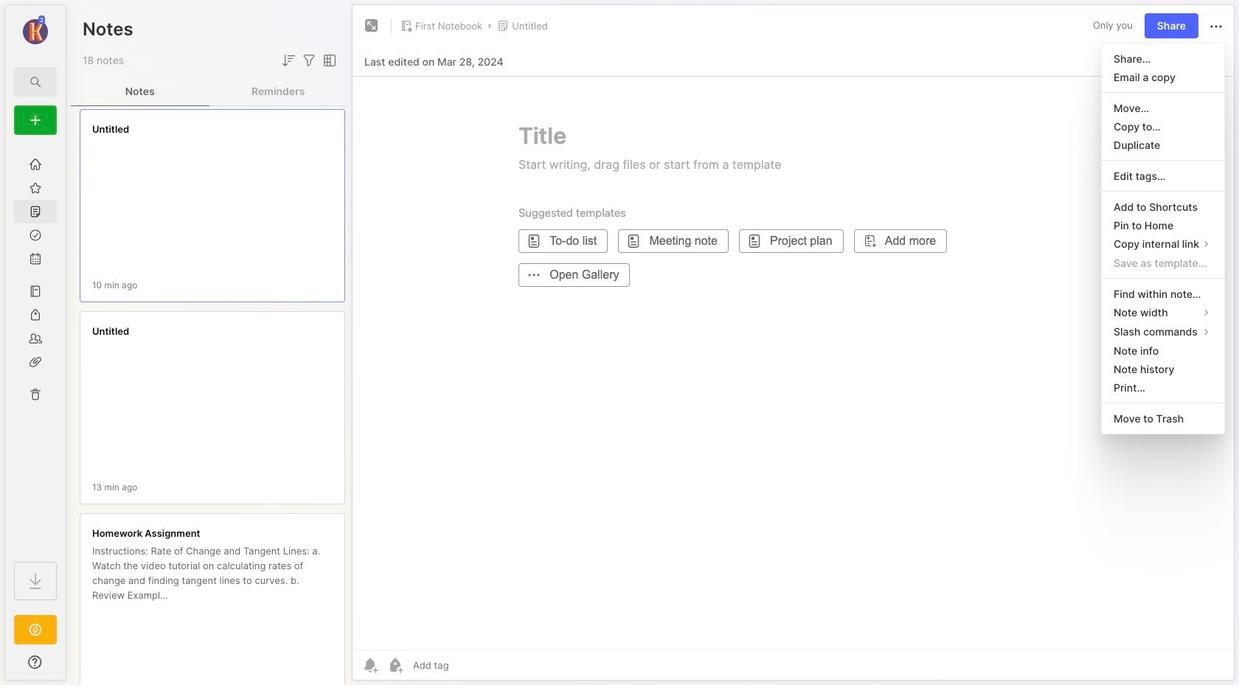 Task type: vqa. For each thing, say whether or not it's contained in the screenshot.
right Tag actions field
no



Task type: describe. For each thing, give the bounding box(es) containing it.
tree inside 'main' element
[[5, 144, 66, 549]]

add a reminder image
[[362, 657, 379, 675]]

home image
[[28, 157, 43, 172]]

add tag image
[[387, 657, 404, 675]]

Note Editor text field
[[353, 76, 1235, 650]]

dropdown list menu
[[1103, 49, 1225, 428]]

WHAT'S NEW field
[[5, 651, 66, 675]]

Add tag field
[[412, 659, 523, 672]]

Slash commands field
[[1103, 322, 1225, 342]]

Sort options field
[[280, 52, 297, 69]]

edit search image
[[27, 73, 44, 91]]

add filters image
[[300, 52, 318, 69]]



Task type: locate. For each thing, give the bounding box(es) containing it.
tab list
[[71, 77, 348, 106]]

Account field
[[5, 14, 66, 46]]

View options field
[[318, 52, 339, 69]]

More actions field
[[1208, 16, 1226, 35]]

Copy internal link field
[[1103, 235, 1225, 254]]

Add filters field
[[300, 52, 318, 69]]

upgrade image
[[27, 621, 44, 639]]

note window element
[[352, 4, 1235, 685]]

more actions image
[[1208, 18, 1226, 35]]

main element
[[0, 0, 71, 686]]

expand note image
[[363, 17, 381, 35]]

tree
[[5, 144, 66, 549]]

click to expand image
[[65, 658, 76, 676]]

Note width field
[[1103, 303, 1225, 322]]



